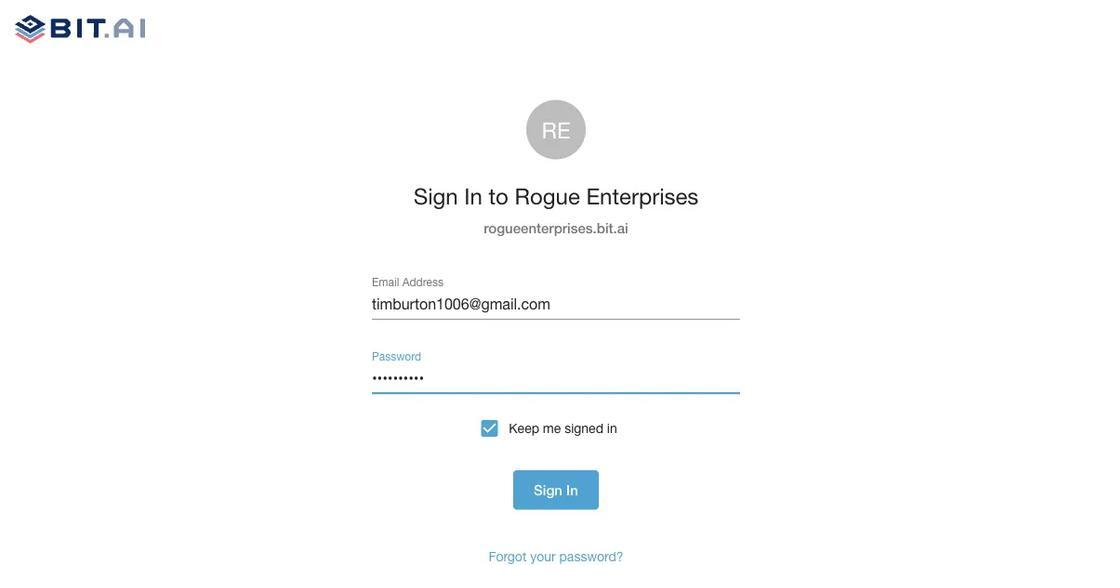 Task type: vqa. For each thing, say whether or not it's contained in the screenshot.
Back at the top left of the page
no



Task type: describe. For each thing, give the bounding box(es) containing it.
sign in button
[[514, 471, 599, 510]]

in
[[607, 421, 618, 437]]

keep me signed in
[[509, 421, 618, 437]]

enterprises
[[587, 183, 699, 209]]

password
[[372, 350, 422, 363]]

sign in to rogue enterprises
[[414, 183, 699, 209]]

rogueenterprises.bit.ai
[[484, 220, 629, 237]]

sign in
[[534, 482, 579, 499]]

rogue
[[515, 183, 580, 209]]

sign for sign in to rogue enterprises
[[414, 183, 458, 209]]

keep
[[509, 421, 540, 437]]

in for sign in
[[567, 482, 579, 499]]

password?
[[560, 549, 624, 564]]

your
[[531, 549, 556, 564]]

me
[[543, 421, 561, 437]]

re
[[542, 117, 571, 143]]

forgot your password?
[[489, 549, 624, 564]]



Task type: locate. For each thing, give the bounding box(es) containing it.
in inside button
[[567, 482, 579, 499]]

0 vertical spatial sign
[[414, 183, 458, 209]]

1 vertical spatial sign
[[534, 482, 563, 499]]

in left the to
[[465, 183, 483, 209]]

0 vertical spatial in
[[465, 183, 483, 209]]

email address
[[372, 276, 444, 289]]

signed
[[565, 421, 604, 437]]

1 vertical spatial in
[[567, 482, 579, 499]]

sign inside button
[[534, 482, 563, 499]]

forgot
[[489, 549, 527, 564]]

in down keep me signed in at the bottom
[[567, 482, 579, 499]]

sign down the me
[[534, 482, 563, 499]]

in
[[465, 183, 483, 209], [567, 482, 579, 499]]

to
[[489, 183, 509, 209]]

in for sign in to rogue enterprises
[[465, 183, 483, 209]]

password password field
[[372, 365, 741, 395]]

address
[[403, 276, 444, 289]]

email
[[372, 276, 399, 289]]

you@example.com text field
[[372, 290, 741, 320]]

sign left the to
[[414, 183, 458, 209]]

0 horizontal spatial in
[[465, 183, 483, 209]]

sign
[[414, 183, 458, 209], [534, 482, 563, 499]]

1 horizontal spatial in
[[567, 482, 579, 499]]

sign for sign in
[[534, 482, 563, 499]]

1 horizontal spatial sign
[[534, 482, 563, 499]]

0 horizontal spatial sign
[[414, 183, 458, 209]]

forgot your password? link
[[489, 549, 624, 564]]



